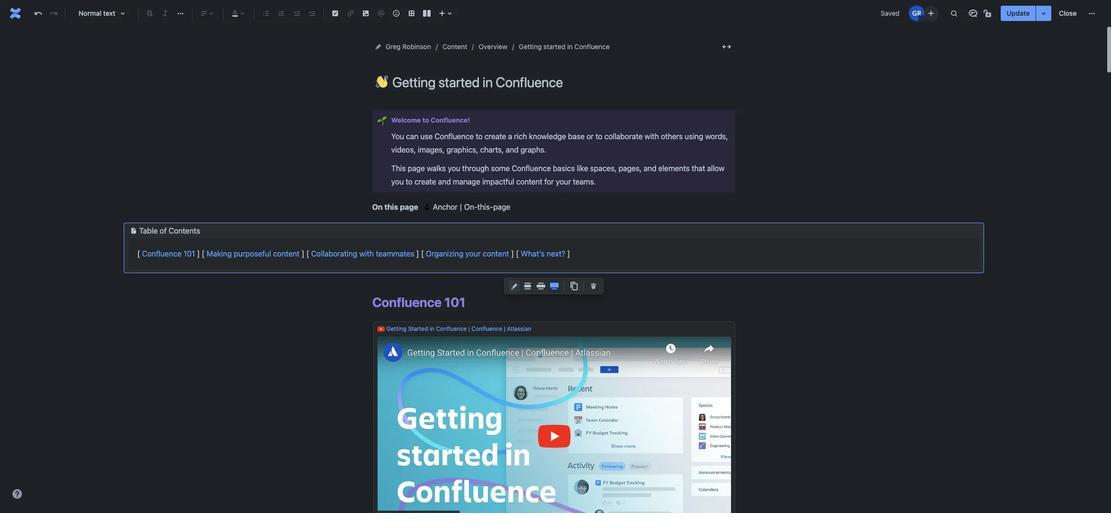 Task type: locate. For each thing, give the bounding box(es) containing it.
words,
[[705, 132, 728, 141]]

more image
[[1086, 8, 1098, 19]]

] right next?
[[567, 250, 570, 258]]

update button
[[1001, 6, 1036, 21]]

1 horizontal spatial with
[[645, 132, 659, 141]]

content link
[[443, 41, 467, 53]]

with left others
[[645, 132, 659, 141]]

getting left the "started"
[[387, 326, 407, 333]]

overview link
[[479, 41, 507, 53]]

in right the "started"
[[430, 326, 434, 333]]

help image
[[11, 489, 23, 500]]

table
[[139, 227, 158, 235]]

editor toolbar toolbar
[[505, 279, 603, 305]]

confluence
[[575, 43, 610, 51], [435, 132, 474, 141], [512, 164, 551, 173], [142, 250, 182, 258], [372, 294, 442, 310], [436, 326, 467, 333], [472, 326, 502, 333]]

content up edit
[[483, 250, 509, 258]]

1 horizontal spatial create
[[485, 132, 506, 141]]

4 ] from the left
[[511, 250, 514, 258]]

101
[[184, 250, 195, 258], [444, 294, 465, 310]]

0 horizontal spatial getting
[[387, 326, 407, 333]]

with left 'teammates'
[[359, 250, 374, 258]]

to right or
[[596, 132, 603, 141]]

contents
[[169, 227, 200, 235]]

0 horizontal spatial you
[[391, 177, 404, 186]]

0 horizontal spatial 101
[[184, 250, 195, 258]]

[ left making
[[202, 250, 205, 258]]

rich
[[514, 132, 527, 141]]

and right pages,
[[644, 164, 656, 173]]

teammates
[[376, 250, 414, 258]]

1 horizontal spatial you
[[448, 164, 460, 173]]

2 vertical spatial and
[[438, 177, 451, 186]]

layouts image
[[421, 8, 433, 19]]

in inside text box
[[430, 326, 434, 333]]

collaborating with teammates link
[[311, 250, 414, 258]]

getting inside main content area, start typing to enter text. text box
[[387, 326, 407, 333]]

invite to edit image
[[926, 7, 937, 19]]

1 horizontal spatial |
[[469, 326, 470, 333]]

0 vertical spatial create
[[485, 132, 506, 141]]

0 vertical spatial getting
[[519, 43, 542, 51]]

confluence inside 'link'
[[575, 43, 610, 51]]

1 vertical spatial create
[[415, 177, 436, 186]]

bold ⌘b image
[[144, 8, 156, 19]]

what's next? link
[[521, 250, 565, 258]]

base
[[568, 132, 585, 141]]

to down this
[[406, 177, 413, 186]]

content
[[516, 177, 542, 186], [273, 250, 300, 258], [483, 250, 509, 258]]

go wide image
[[535, 281, 547, 292]]

you down this
[[391, 177, 404, 186]]

walks
[[427, 164, 446, 173]]

0 horizontal spatial create
[[415, 177, 436, 186]]

getting inside 'link'
[[519, 43, 542, 51]]

greg robinson image
[[909, 6, 925, 21]]

in right started
[[567, 43, 573, 51]]

1 horizontal spatial content
[[483, 250, 509, 258]]

your right organizing
[[465, 250, 481, 258]]

[
[[137, 250, 140, 258], [202, 250, 205, 258], [306, 250, 309, 258], [421, 250, 424, 258], [516, 250, 519, 258]]

spaces,
[[590, 164, 617, 173]]

in inside 'link'
[[567, 43, 573, 51]]

|
[[460, 203, 462, 212], [469, 326, 470, 333], [504, 326, 505, 333]]

1 vertical spatial with
[[359, 250, 374, 258]]

go full width image
[[549, 281, 560, 292]]

making purposeful content link
[[207, 250, 300, 258]]

in for started
[[430, 326, 434, 333]]

confluence down of
[[142, 250, 182, 258]]

2 horizontal spatial content
[[516, 177, 542, 186]]

to inside this page walks you through some confluence basics like spaces, pages, and elements that allow you to create and manage impactful content for your teams.
[[406, 177, 413, 186]]

and down a
[[506, 146, 519, 154]]

0 horizontal spatial in
[[430, 326, 434, 333]]

normal text
[[79, 9, 115, 17]]

create up charts,
[[485, 132, 506, 141]]

5 ] from the left
[[567, 250, 570, 258]]

making
[[207, 250, 232, 258]]

1 vertical spatial getting
[[387, 326, 407, 333]]

0 vertical spatial and
[[506, 146, 519, 154]]

started
[[544, 43, 566, 51]]

on this page
[[372, 203, 418, 212]]

0 horizontal spatial your
[[465, 250, 481, 258]]

confluence up graphics,
[[435, 132, 474, 141]]

[ left organizing
[[421, 250, 424, 258]]

you
[[448, 164, 460, 173], [391, 177, 404, 186]]

edit image
[[509, 281, 520, 292]]

] right 'teammates'
[[416, 250, 419, 258]]

with
[[645, 132, 659, 141], [359, 250, 374, 258]]

can
[[406, 132, 418, 141]]

0 horizontal spatial |
[[460, 203, 462, 212]]

getting
[[519, 43, 542, 51], [387, 326, 407, 333]]

2 horizontal spatial and
[[644, 164, 656, 173]]

and
[[506, 146, 519, 154], [644, 164, 656, 173], [438, 177, 451, 186]]

1 horizontal spatial in
[[567, 43, 573, 51]]

1 vertical spatial in
[[430, 326, 434, 333]]

:wave: image
[[376, 75, 388, 88]]

to up charts,
[[476, 132, 483, 141]]

confluence down graphs.
[[512, 164, 551, 173]]

[ down the table of contents image
[[137, 250, 140, 258]]

] left making
[[197, 250, 200, 258]]

using
[[685, 132, 703, 141]]

content right purposeful
[[273, 250, 300, 258]]

elements
[[658, 164, 690, 173]]

your
[[556, 177, 571, 186], [465, 250, 481, 258]]

and down walks
[[438, 177, 451, 186]]

3 [ from the left
[[306, 250, 309, 258]]

page
[[408, 164, 425, 173], [493, 203, 510, 212], [400, 203, 418, 212]]

outdent ⇧tab image
[[291, 8, 302, 19]]

content
[[443, 43, 467, 51]]

others
[[661, 132, 683, 141]]

confluence 101 link
[[142, 250, 195, 258]]

to
[[423, 117, 429, 124], [476, 132, 483, 141], [596, 132, 603, 141], [406, 177, 413, 186]]

confluence inside you can use confluence to create a rich knowledge base or to collaborate with others using words, videos, images, graphics, charts, and graphs.
[[435, 132, 474, 141]]

confluence image
[[8, 6, 23, 21], [8, 6, 23, 21]]

no restrictions image
[[983, 8, 994, 19]]

anchor image
[[422, 202, 433, 213]]

confluence left atlassian
[[472, 326, 502, 333]]

collaborating
[[311, 250, 357, 258]]

2 ] from the left
[[302, 250, 304, 258]]

content left the for
[[516, 177, 542, 186]]

1 horizontal spatial 101
[[444, 294, 465, 310]]

on
[[372, 203, 383, 212]]

graphs.
[[521, 146, 546, 154]]

create
[[485, 132, 506, 141], [415, 177, 436, 186]]

organizing your content link
[[426, 250, 509, 258]]

teams.
[[573, 177, 596, 186]]

0 vertical spatial in
[[567, 43, 573, 51]]

numbered list ⌘⇧7 image
[[276, 8, 287, 19]]

organizing
[[426, 250, 463, 258]]

getting left started
[[519, 43, 542, 51]]

confluence 101
[[372, 294, 465, 310]]

0 vertical spatial you
[[448, 164, 460, 173]]

2 [ from the left
[[202, 250, 205, 258]]

you can use confluence to create a rich knowledge base or to collaborate with others using words, videos, images, graphics, charts, and graphs.
[[391, 132, 730, 154]]

101 up the getting started in confluence | confluence | atlassian link
[[444, 294, 465, 310]]

[ left the what's
[[516, 250, 519, 258]]

0 horizontal spatial and
[[438, 177, 451, 186]]

on-
[[464, 203, 477, 212]]

make page full-width image
[[721, 41, 732, 53]]

3 ] from the left
[[416, 250, 419, 258]]

this-
[[477, 203, 493, 212]]

1 horizontal spatial and
[[506, 146, 519, 154]]

0 vertical spatial with
[[645, 132, 659, 141]]

[ confluence 101 ] [ making purposeful content ] [ collaborating with teammates ] [ organizing your content ] [ what's next? ]
[[137, 250, 570, 258]]

5 [ from the left
[[516, 250, 519, 258]]

of
[[160, 227, 167, 235]]

you right walks
[[448, 164, 460, 173]]

101 down "contents"
[[184, 250, 195, 258]]

greg robinson
[[386, 43, 431, 51]]

getting started in confluence
[[519, 43, 610, 51]]

] left collaborating
[[302, 250, 304, 258]]

confluence right started
[[575, 43, 610, 51]]

1 horizontal spatial your
[[556, 177, 571, 186]]

in
[[567, 43, 573, 51], [430, 326, 434, 333]]

] up edit
[[511, 250, 514, 258]]

1 vertical spatial your
[[465, 250, 481, 258]]

0 vertical spatial your
[[556, 177, 571, 186]]

purposeful
[[234, 250, 271, 258]]

[ left collaborating
[[306, 250, 309, 258]]

your down the basics
[[556, 177, 571, 186]]

table of contents image
[[128, 225, 139, 237]]

create down walks
[[415, 177, 436, 186]]

close
[[1059, 9, 1077, 17]]

1 horizontal spatial getting
[[519, 43, 542, 51]]

action item image
[[330, 8, 341, 19]]

edit
[[509, 269, 519, 276]]

]
[[197, 250, 200, 258], [302, 250, 304, 258], [416, 250, 419, 258], [511, 250, 514, 258], [567, 250, 570, 258]]



Task type: vqa. For each thing, say whether or not it's contained in the screenshot.
viewed
no



Task type: describe. For each thing, give the bounding box(es) containing it.
2 horizontal spatial |
[[504, 326, 505, 333]]

pages,
[[619, 164, 642, 173]]

a
[[508, 132, 512, 141]]

update
[[1007, 9, 1030, 17]]

for
[[544, 177, 554, 186]]

confluence right the "started"
[[436, 326, 467, 333]]

normal text button
[[69, 3, 134, 24]]

started
[[408, 326, 428, 333]]

bullet list ⌘⇧8 image
[[260, 8, 272, 19]]

italic ⌘i image
[[159, 8, 171, 19]]

getting for getting started in confluence
[[519, 43, 542, 51]]

find and replace image
[[949, 8, 960, 19]]

getting started in confluence link
[[519, 41, 610, 53]]

next?
[[547, 250, 565, 258]]

anchor | on-this-page
[[433, 203, 510, 212]]

content inside this page walks you through some confluence basics like spaces, pages, and elements that allow you to create and manage impactful content for your teams.
[[516, 177, 542, 186]]

getting for getting started in confluence | confluence | atlassian
[[387, 326, 407, 333]]

in for started
[[567, 43, 573, 51]]

close button
[[1053, 6, 1083, 21]]

knowledge
[[529, 132, 566, 141]]

this page walks you through some confluence basics like spaces, pages, and elements that allow you to create and manage impactful content for your teams.
[[391, 164, 727, 186]]

link image
[[345, 8, 356, 19]]

0 horizontal spatial with
[[359, 250, 374, 258]]

create inside you can use confluence to create a rich knowledge base or to collaborate with others using words, videos, images, graphics, charts, and graphs.
[[485, 132, 506, 141]]

what's
[[521, 250, 545, 258]]

page inside this page walks you through some confluence basics like spaces, pages, and elements that allow you to create and manage impactful content for your teams.
[[408, 164, 425, 173]]

comment icon image
[[968, 8, 979, 19]]

your inside this page walks you through some confluence basics like spaces, pages, and elements that allow you to create and manage impactful content for your teams.
[[556, 177, 571, 186]]

Main content area, start typing to enter text. text field
[[124, 110, 983, 514]]

you
[[391, 132, 404, 141]]

images,
[[418, 146, 445, 154]]

collaborate
[[604, 132, 643, 141]]

create inside this page walks you through some confluence basics like spaces, pages, and elements that allow you to create and manage impactful content for your teams.
[[415, 177, 436, 186]]

greg robinson link
[[386, 41, 431, 53]]

atlassian
[[507, 326, 531, 333]]

some
[[491, 164, 510, 173]]

text
[[103, 9, 115, 17]]

to up use
[[423, 117, 429, 124]]

that
[[692, 164, 705, 173]]

0 vertical spatial 101
[[184, 250, 195, 258]]

remove image
[[588, 281, 599, 292]]

0 horizontal spatial content
[[273, 250, 300, 258]]

Give this page a title text field
[[392, 74, 735, 90]]

1 vertical spatial and
[[644, 164, 656, 173]]

overview
[[479, 43, 507, 51]]

undo ⌘z image
[[32, 8, 44, 19]]

1 vertical spatial you
[[391, 177, 404, 186]]

use
[[420, 132, 433, 141]]

and inside you can use confluence to create a rich knowledge base or to collaborate with others using words, videos, images, graphics, charts, and graphs.
[[506, 146, 519, 154]]

this
[[384, 203, 398, 212]]

with inside you can use confluence to create a rich knowledge base or to collaborate with others using words, videos, images, graphics, charts, and graphs.
[[645, 132, 659, 141]]

graphics,
[[447, 146, 478, 154]]

back to center image
[[522, 281, 533, 292]]

videos,
[[391, 146, 416, 154]]

4 [ from the left
[[421, 250, 424, 258]]

🌱
[[377, 116, 387, 125]]

table image
[[406, 8, 417, 19]]

this
[[391, 164, 406, 173]]

basics
[[553, 164, 575, 173]]

mention image
[[375, 8, 387, 19]]

indent tab image
[[306, 8, 318, 19]]

normal
[[79, 9, 101, 17]]

:wave: image
[[376, 75, 388, 88]]

emoji image
[[391, 8, 402, 19]]

anchor
[[433, 203, 458, 212]]

saved
[[881, 9, 900, 17]]

confluence inside this page walks you through some confluence basics like spaces, pages, and elements that allow you to create and manage impactful content for your teams.
[[512, 164, 551, 173]]

or
[[587, 132, 594, 141]]

1 [ from the left
[[137, 250, 140, 258]]

like
[[577, 164, 588, 173]]

getting started in confluence | confluence | atlassian
[[387, 326, 531, 333]]

through
[[462, 164, 489, 173]]

1 ] from the left
[[197, 250, 200, 258]]

1 vertical spatial 101
[[444, 294, 465, 310]]

table of contents
[[139, 227, 200, 235]]

confluence!
[[431, 117, 470, 124]]

move this page image
[[374, 43, 382, 51]]

more formatting image
[[175, 8, 186, 19]]

charts,
[[480, 146, 504, 154]]

greg
[[386, 43, 401, 51]]

impactful
[[482, 177, 514, 186]]

edit tooltip
[[506, 268, 522, 277]]

redo ⌘⇧z image
[[48, 8, 59, 19]]

adjust update settings image
[[1038, 8, 1049, 19]]

copy image
[[568, 281, 580, 292]]

welcome
[[391, 117, 421, 124]]

robinson
[[402, 43, 431, 51]]

allow
[[707, 164, 725, 173]]

confluence up the "started"
[[372, 294, 442, 310]]

manage
[[453, 177, 480, 186]]

welcome to confluence!
[[391, 117, 470, 124]]

add image, video, or file image
[[360, 8, 372, 19]]

getting started in confluence | confluence | atlassian link
[[387, 326, 531, 333]]



